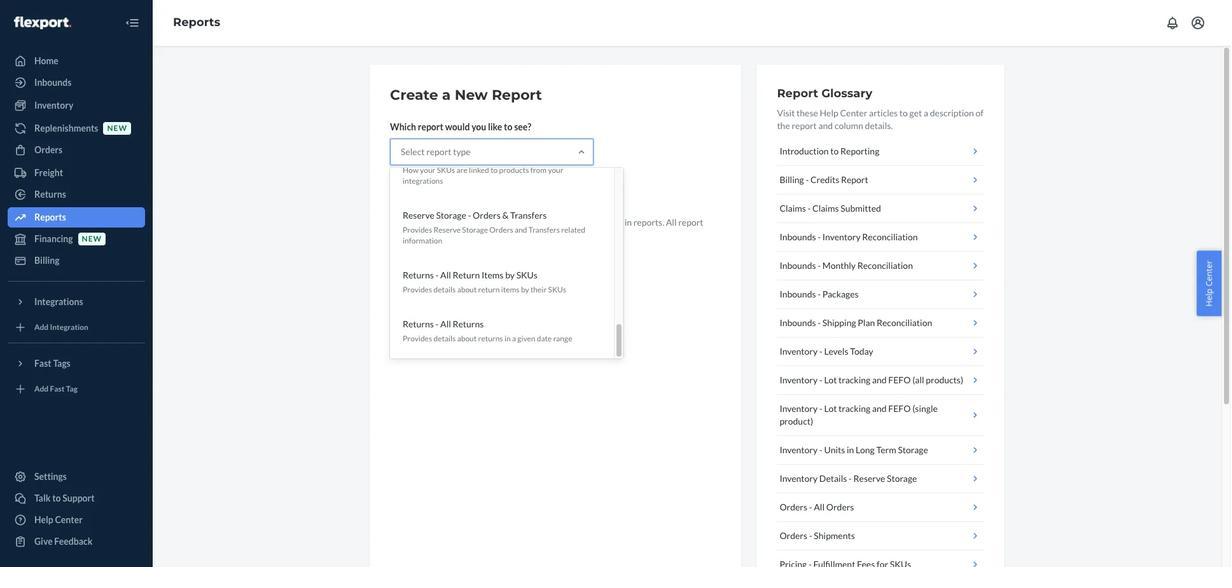 Task type: locate. For each thing, give the bounding box(es) containing it.
plan
[[858, 318, 875, 328]]

returns - all return items by skus provides details about return items by their skus
[[403, 270, 567, 295]]

1 horizontal spatial your
[[548, 165, 564, 175]]

inbounds - inventory reconciliation
[[780, 232, 918, 243]]

add fast tag link
[[8, 379, 145, 400]]

billing down financing
[[34, 255, 60, 266]]

in left long
[[847, 445, 854, 456]]

- inside inbounds - packages button
[[818, 289, 821, 300]]

2 vertical spatial skus
[[548, 285, 567, 295]]

1 horizontal spatial claims
[[813, 203, 839, 214]]

1 horizontal spatial reports link
[[173, 15, 220, 29]]

all
[[666, 217, 677, 228], [441, 270, 451, 281], [441, 319, 451, 330], [814, 502, 825, 513]]

would
[[445, 122, 470, 132]]

all inside button
[[814, 502, 825, 513]]

of
[[976, 108, 984, 118]]

reconciliation down inbounds - packages button
[[877, 318, 933, 328]]

inventory details - reserve storage button
[[777, 465, 985, 494]]

2
[[456, 217, 461, 228]]

and left 'column'
[[819, 120, 833, 131]]

0 vertical spatial billing
[[780, 174, 804, 185]]

you
[[472, 122, 487, 132]]

- left monthly
[[818, 260, 821, 271]]

give
[[34, 537, 53, 547]]

all right reports.
[[666, 217, 677, 228]]

1 vertical spatial information
[[403, 236, 442, 246]]

0 vertical spatial new
[[107, 124, 127, 133]]

and inside visit these help center articles to get a description of the report and column details.
[[819, 120, 833, 131]]

shipping
[[823, 318, 857, 328]]

2 provides from the top
[[403, 285, 432, 295]]

report down reporting
[[841, 174, 869, 185]]

- for inventory - lot tracking and fefo (all products)
[[820, 375, 823, 386]]

0 vertical spatial center
[[841, 108, 868, 118]]

description
[[930, 108, 974, 118]]

skus up their
[[517, 270, 538, 281]]

reserve down long
[[854, 474, 886, 484]]

- inside inbounds - shipping plan reconciliation button
[[818, 318, 821, 328]]

inventory down inventory - levels today
[[780, 375, 818, 386]]

reporting
[[841, 146, 880, 157]]

inventory details - reserve storage
[[780, 474, 918, 484]]

help inside button
[[1204, 289, 1215, 307]]

create down integrations
[[401, 188, 429, 199]]

- inside the inventory - levels today button
[[820, 346, 823, 357]]

(all
[[913, 375, 925, 386]]

information inside reserve storage - orders & transfers provides reserve storage orders and transfers related information
[[403, 236, 442, 246]]

lot down inventory - levels today
[[825, 375, 837, 386]]

- for returns - all returns provides details about returns in a given date range
[[436, 319, 439, 330]]

2 horizontal spatial report
[[841, 174, 869, 185]]

reserve up fields
[[403, 210, 435, 221]]

1 vertical spatial billing
[[34, 255, 60, 266]]

1 vertical spatial are
[[432, 230, 445, 241]]

your right from
[[548, 165, 564, 175]]

1 horizontal spatial a
[[512, 334, 516, 344]]

2 vertical spatial reserve
[[854, 474, 886, 484]]

these
[[797, 108, 818, 118]]

inbounds for inbounds - shipping plan reconciliation
[[780, 318, 816, 328]]

about down return at the top of the page
[[457, 285, 477, 295]]

1 vertical spatial fefo
[[889, 404, 911, 414]]

report for create report
[[430, 188, 456, 199]]

a left new
[[442, 87, 451, 104]]

add left integration
[[34, 323, 49, 333]]

1 horizontal spatial skus
[[517, 270, 538, 281]]

- left the shipments
[[810, 531, 813, 542]]

1 provides from the top
[[403, 225, 432, 235]]

to inside the how your skus are linked to products from your integrations
[[491, 165, 498, 175]]

0 horizontal spatial are
[[432, 230, 445, 241]]

open notifications image
[[1165, 15, 1181, 31]]

are inside 'it may take up to 2 hours for new information to be reflected in reports. all report time fields are in universal time (utc).'
[[432, 230, 445, 241]]

- down returns - all return items by skus provides details about return items by their skus
[[436, 319, 439, 330]]

tracking down today
[[839, 375, 871, 386]]

0 vertical spatial help center
[[1204, 261, 1215, 307]]

- up inventory - units in long term storage
[[820, 404, 823, 414]]

report inside visit these help center articles to get a description of the report and column details.
[[792, 120, 817, 131]]

tag
[[66, 385, 78, 394]]

in
[[625, 217, 632, 228], [447, 230, 454, 241], [505, 334, 511, 344], [847, 445, 854, 456]]

- inside returns - all returns provides details about returns in a given date range
[[436, 319, 439, 330]]

- left credits
[[806, 174, 809, 185]]

and right time
[[515, 225, 527, 235]]

inbounds - monthly reconciliation button
[[777, 252, 985, 281]]

give feedback button
[[8, 532, 145, 553]]

1 tracking from the top
[[839, 375, 871, 386]]

create inside button
[[401, 188, 429, 199]]

center inside button
[[1204, 261, 1215, 287]]

- for orders - all orders
[[810, 502, 813, 513]]

2 lot from the top
[[825, 404, 837, 414]]

a inside visit these help center articles to get a description of the report and column details.
[[924, 108, 929, 118]]

new
[[107, 124, 127, 133], [500, 217, 517, 228], [82, 235, 102, 244]]

2 vertical spatial provides
[[403, 334, 432, 344]]

for
[[487, 217, 499, 228]]

about inside returns - all return items by skus provides details about return items by their skus
[[457, 285, 477, 295]]

create a new report
[[390, 87, 542, 104]]

0 horizontal spatial new
[[82, 235, 102, 244]]

1 add from the top
[[34, 323, 49, 333]]

date
[[537, 334, 552, 344]]

- inside inventory - units in long term storage button
[[820, 445, 823, 456]]

2 vertical spatial new
[[82, 235, 102, 244]]

create report
[[401, 188, 456, 199]]

details inside returns - all returns provides details about returns in a given date range
[[434, 334, 456, 344]]

2 add from the top
[[34, 385, 49, 394]]

1 vertical spatial lot
[[825, 404, 837, 414]]

a right get
[[924, 108, 929, 118]]

returns for returns - all returns provides details about returns in a given date range
[[403, 319, 434, 330]]

1 vertical spatial reserve
[[434, 225, 461, 235]]

create up which on the top left of the page
[[390, 87, 438, 104]]

inbounds - shipping plan reconciliation button
[[777, 309, 985, 338]]

0 vertical spatial fefo
[[889, 375, 911, 386]]

- for returns - all return items by skus provides details about return items by their skus
[[436, 270, 439, 281]]

give feedback
[[34, 537, 93, 547]]

a inside returns - all returns provides details about returns in a given date range
[[512, 334, 516, 344]]

0 horizontal spatial your
[[420, 165, 436, 175]]

lot up units
[[825, 404, 837, 414]]

0 horizontal spatial information
[[403, 236, 442, 246]]

- right 2
[[468, 210, 471, 221]]

report up see?
[[492, 87, 542, 104]]

tracking
[[839, 375, 871, 386], [839, 404, 871, 414]]

billing inside button
[[780, 174, 804, 185]]

inventory for inventory - lot tracking and fefo (single product)
[[780, 404, 818, 414]]

2 horizontal spatial new
[[500, 217, 517, 228]]

- up 'orders - shipments'
[[810, 502, 813, 513]]

1 horizontal spatial report
[[777, 87, 819, 101]]

center inside 'link'
[[55, 515, 83, 526]]

- inside inventory - lot tracking and fefo (single product)
[[820, 404, 823, 414]]

claims down credits
[[813, 203, 839, 214]]

- inside claims - claims submitted button
[[808, 203, 811, 214]]

0 horizontal spatial skus
[[437, 165, 455, 175]]

0 vertical spatial about
[[457, 285, 477, 295]]

information down the take
[[403, 236, 442, 246]]

up
[[435, 217, 444, 228]]

0 vertical spatial skus
[[437, 165, 455, 175]]

- inside inventory - lot tracking and fefo (all products) button
[[820, 375, 823, 386]]

inventory up orders - all orders
[[780, 474, 818, 484]]

1 horizontal spatial are
[[457, 165, 468, 175]]

report inside button
[[841, 174, 869, 185]]

- left return at the top of the page
[[436, 270, 439, 281]]

2 horizontal spatial center
[[1204, 261, 1215, 287]]

1 vertical spatial reports
[[34, 212, 66, 223]]

inventory up product)
[[780, 404, 818, 414]]

0 vertical spatial reports link
[[173, 15, 220, 29]]

2 your from the left
[[548, 165, 564, 175]]

tracking inside inventory - lot tracking and fefo (single product)
[[839, 404, 871, 414]]

report down these
[[792, 120, 817, 131]]

- down inventory - levels today
[[820, 375, 823, 386]]

1 vertical spatial a
[[924, 108, 929, 118]]

inventory for inventory - levels today
[[780, 346, 818, 357]]

0 vertical spatial details
[[434, 285, 456, 295]]

3 provides from the top
[[403, 334, 432, 344]]

- left shipping
[[818, 318, 821, 328]]

in inside button
[[847, 445, 854, 456]]

close navigation image
[[125, 15, 140, 31]]

- left packages
[[818, 289, 821, 300]]

1 vertical spatial reconciliation
[[858, 260, 913, 271]]

to right 'linked'
[[491, 165, 498, 175]]

billing - credits report
[[780, 174, 869, 185]]

inbounds up inbounds - packages
[[780, 260, 816, 271]]

all inside 'it may take up to 2 hours for new information to be reflected in reports. all report time fields are in universal time (utc).'
[[666, 217, 677, 228]]

inbounds down home on the left top of page
[[34, 77, 71, 88]]

fast
[[34, 358, 51, 369], [50, 385, 65, 394]]

storage down term
[[887, 474, 918, 484]]

0 horizontal spatial billing
[[34, 255, 60, 266]]

- for inbounds - monthly reconciliation
[[818, 260, 821, 271]]

0 horizontal spatial help center
[[34, 515, 83, 526]]

1 horizontal spatial information
[[519, 217, 565, 228]]

0 vertical spatial information
[[519, 217, 565, 228]]

0 horizontal spatial reports link
[[8, 208, 145, 228]]

reconciliation for inbounds - monthly reconciliation
[[858, 260, 913, 271]]

1 details from the top
[[434, 285, 456, 295]]

inbounds - packages
[[780, 289, 859, 300]]

0 vertical spatial are
[[457, 165, 468, 175]]

inventory - levels today
[[780, 346, 874, 357]]

new for financing
[[82, 235, 102, 244]]

in right returns
[[505, 334, 511, 344]]

fefo left (all
[[889, 375, 911, 386]]

reconciliation
[[863, 232, 918, 243], [858, 260, 913, 271], [877, 318, 933, 328]]

to right talk
[[52, 493, 61, 504]]

about
[[457, 285, 477, 295], [457, 334, 477, 344]]

1 vertical spatial transfers
[[529, 225, 560, 235]]

reserve
[[403, 210, 435, 221], [434, 225, 461, 235], [854, 474, 886, 484]]

help inside visit these help center articles to get a description of the report and column details.
[[820, 108, 839, 118]]

billing - credits report button
[[777, 166, 985, 195]]

report right reports.
[[679, 217, 704, 228]]

0 vertical spatial lot
[[825, 375, 837, 386]]

in left reports.
[[625, 217, 632, 228]]

new inside 'it may take up to 2 hours for new information to be reflected in reports. all report time fields are in universal time (utc).'
[[500, 217, 517, 228]]

1 horizontal spatial new
[[107, 124, 127, 133]]

to left get
[[900, 108, 908, 118]]

to inside visit these help center articles to get a description of the report and column details.
[[900, 108, 908, 118]]

information up (utc). on the top of the page
[[519, 217, 565, 228]]

2 fefo from the top
[[889, 404, 911, 414]]

inbounds left packages
[[780, 289, 816, 300]]

- left units
[[820, 445, 823, 456]]

- inside the billing - credits report button
[[806, 174, 809, 185]]

0 vertical spatial create
[[390, 87, 438, 104]]

orders - all orders
[[780, 502, 855, 513]]

by
[[505, 270, 515, 281], [521, 285, 529, 295]]

0 vertical spatial help
[[820, 108, 839, 118]]

0 vertical spatial tracking
[[839, 375, 871, 386]]

2 vertical spatial center
[[55, 515, 83, 526]]

1 fefo from the top
[[889, 375, 911, 386]]

inventory
[[34, 100, 73, 111], [823, 232, 861, 243], [780, 346, 818, 357], [780, 375, 818, 386], [780, 404, 818, 414], [780, 445, 818, 456], [780, 474, 818, 484]]

open account menu image
[[1191, 15, 1206, 31]]

returns inside returns - all return items by skus provides details about return items by their skus
[[403, 270, 434, 281]]

report up these
[[777, 87, 819, 101]]

-
[[806, 174, 809, 185], [808, 203, 811, 214], [468, 210, 471, 221], [818, 232, 821, 243], [818, 260, 821, 271], [436, 270, 439, 281], [818, 289, 821, 300], [818, 318, 821, 328], [436, 319, 439, 330], [820, 346, 823, 357], [820, 375, 823, 386], [820, 404, 823, 414], [820, 445, 823, 456], [849, 474, 852, 484], [810, 502, 813, 513], [810, 531, 813, 542]]

report inside create report button
[[430, 188, 456, 199]]

0 horizontal spatial by
[[505, 270, 515, 281]]

their
[[531, 285, 547, 295]]

- inside returns - all return items by skus provides details about return items by their skus
[[436, 270, 439, 281]]

report up select report type
[[418, 122, 444, 132]]

1 vertical spatial center
[[1204, 261, 1215, 287]]

orders down orders - all orders
[[780, 531, 808, 542]]

returns
[[478, 334, 503, 344]]

all left return at the top of the page
[[441, 270, 451, 281]]

0 vertical spatial reconciliation
[[863, 232, 918, 243]]

introduction to reporting
[[780, 146, 880, 157]]

1 vertical spatial fast
[[50, 385, 65, 394]]

1 vertical spatial provides
[[403, 285, 432, 295]]

in left the universal
[[447, 230, 454, 241]]

- right details
[[849, 474, 852, 484]]

inbounds - shipping plan reconciliation
[[780, 318, 933, 328]]

1 vertical spatial details
[[434, 334, 456, 344]]

universal
[[456, 230, 493, 241]]

provides inside returns - all returns provides details about returns in a given date range
[[403, 334, 432, 344]]

1 vertical spatial new
[[500, 217, 517, 228]]

your up integrations
[[420, 165, 436, 175]]

inbounds down inbounds - packages
[[780, 318, 816, 328]]

0 horizontal spatial a
[[442, 87, 451, 104]]

new up orders link
[[107, 124, 127, 133]]

1 vertical spatial help
[[1204, 289, 1215, 307]]

- for orders - shipments
[[810, 531, 813, 542]]

1 vertical spatial create
[[401, 188, 429, 199]]

1 horizontal spatial billing
[[780, 174, 804, 185]]

fast tags
[[34, 358, 70, 369]]

- down claims - claims submitted
[[818, 232, 821, 243]]

and inside reserve storage - orders & transfers provides reserve storage orders and transfers related information
[[515, 225, 527, 235]]

inbounds
[[34, 77, 71, 88], [780, 232, 816, 243], [780, 260, 816, 271], [780, 289, 816, 300], [780, 318, 816, 328]]

returns for returns - all return items by skus provides details about return items by their skus
[[403, 270, 434, 281]]

fefo for (single
[[889, 404, 911, 414]]

details.
[[865, 120, 893, 131]]

fefo inside inventory - lot tracking and fefo (single product)
[[889, 404, 911, 414]]

1 horizontal spatial help center
[[1204, 261, 1215, 307]]

center
[[841, 108, 868, 118], [1204, 261, 1215, 287], [55, 515, 83, 526]]

fefo left (single
[[889, 404, 911, 414]]

0 vertical spatial provides
[[403, 225, 432, 235]]

lot inside inventory - lot tracking and fefo (single product)
[[825, 404, 837, 414]]

0 vertical spatial a
[[442, 87, 451, 104]]

and inside inventory - lot tracking and fefo (single product)
[[873, 404, 887, 414]]

and down inventory - lot tracking and fefo (all products) button
[[873, 404, 887, 414]]

storage right the take
[[436, 210, 466, 221]]

inventory left levels
[[780, 346, 818, 357]]

2 horizontal spatial a
[[924, 108, 929, 118]]

by up "items" on the left bottom of the page
[[505, 270, 515, 281]]

claims
[[780, 203, 806, 214], [813, 203, 839, 214]]

fast left tags
[[34, 358, 51, 369]]

the
[[777, 120, 790, 131]]

about left returns
[[457, 334, 477, 344]]

inventory - units in long term storage
[[780, 445, 929, 456]]

0 vertical spatial fast
[[34, 358, 51, 369]]

new for replenishments
[[107, 124, 127, 133]]

- inside orders - shipments button
[[810, 531, 813, 542]]

0 horizontal spatial claims
[[780, 203, 806, 214]]

1 lot from the top
[[825, 375, 837, 386]]

fast inside fast tags dropdown button
[[34, 358, 51, 369]]

2 tracking from the top
[[839, 404, 871, 414]]

fast tags button
[[8, 354, 145, 374]]

and down the inventory - levels today button
[[873, 375, 887, 386]]

it may take up to 2 hours for new information to be reflected in reports. all report time fields are in universal time (utc).
[[390, 217, 704, 241]]

reconciliation down inbounds - inventory reconciliation button
[[858, 260, 913, 271]]

transfers left related
[[529, 225, 560, 235]]

- down billing - credits report
[[808, 203, 811, 214]]

select report type
[[401, 146, 471, 157]]

orders - shipments button
[[777, 523, 985, 551]]

all up 'orders - shipments'
[[814, 502, 825, 513]]

returns for returns
[[34, 189, 66, 200]]

all inside returns - all return items by skus provides details about return items by their skus
[[441, 270, 451, 281]]

1 claims from the left
[[780, 203, 806, 214]]

help center link
[[8, 511, 145, 531]]

inventory for inventory - lot tracking and fefo (all products)
[[780, 375, 818, 386]]

orders link
[[8, 140, 145, 160]]

report left type
[[427, 146, 452, 157]]

a left given
[[512, 334, 516, 344]]

1 vertical spatial tracking
[[839, 404, 871, 414]]

inventory - lot tracking and fefo (single product)
[[780, 404, 938, 427]]

- for inbounds - shipping plan reconciliation
[[818, 318, 821, 328]]

to left reporting
[[831, 146, 839, 157]]

0 vertical spatial reports
[[173, 15, 220, 29]]

details
[[434, 285, 456, 295], [434, 334, 456, 344]]

glossary
[[822, 87, 873, 101]]

all down returns - all return items by skus provides details about return items by their skus
[[441, 319, 451, 330]]

how
[[403, 165, 419, 175]]

0 horizontal spatial help
[[34, 515, 53, 526]]

inventory inside inventory - lot tracking and fefo (single product)
[[780, 404, 818, 414]]

1 about from the top
[[457, 285, 477, 295]]

0 horizontal spatial report
[[492, 87, 542, 104]]

reconciliation inside button
[[858, 260, 913, 271]]

- inside inbounds - inventory reconciliation button
[[818, 232, 821, 243]]

2 vertical spatial a
[[512, 334, 516, 344]]

orders up the shipments
[[827, 502, 855, 513]]

provides
[[403, 225, 432, 235], [403, 285, 432, 295], [403, 334, 432, 344]]

by left their
[[521, 285, 529, 295]]

1 vertical spatial skus
[[517, 270, 538, 281]]

2 details from the top
[[434, 334, 456, 344]]

lot
[[825, 375, 837, 386], [825, 404, 837, 414]]

reserve right the take
[[434, 225, 461, 235]]

0 horizontal spatial center
[[55, 515, 83, 526]]

long
[[856, 445, 875, 456]]

- inside orders - all orders button
[[810, 502, 813, 513]]

inbounds down claims - claims submitted
[[780, 232, 816, 243]]

new up billing link
[[82, 235, 102, 244]]

to inside introduction to reporting button
[[831, 146, 839, 157]]

report inside 'it may take up to 2 hours for new information to be reflected in reports. all report time fields are in universal time (utc).'
[[679, 217, 704, 228]]

1 vertical spatial add
[[34, 385, 49, 394]]

- left levels
[[820, 346, 823, 357]]

1 your from the left
[[420, 165, 436, 175]]

inventory up replenishments
[[34, 100, 73, 111]]

inbounds for inbounds - monthly reconciliation
[[780, 260, 816, 271]]

details left returns
[[434, 334, 456, 344]]

reconciliation for inbounds - inventory reconciliation
[[863, 232, 918, 243]]

2 about from the top
[[457, 334, 477, 344]]

inventory - units in long term storage button
[[777, 437, 985, 465]]

0 vertical spatial add
[[34, 323, 49, 333]]

2 horizontal spatial help
[[1204, 289, 1215, 307]]

help center button
[[1198, 251, 1222, 317]]

are down up
[[432, 230, 445, 241]]

claims down billing - credits report
[[780, 203, 806, 214]]

returns - all returns provides details about returns in a given date range
[[403, 319, 573, 344]]

are left 'linked'
[[457, 165, 468, 175]]

1 horizontal spatial help
[[820, 108, 839, 118]]

- inside inbounds - monthly reconciliation button
[[818, 260, 821, 271]]

returns
[[34, 189, 66, 200], [403, 270, 434, 281], [403, 319, 434, 330], [453, 319, 484, 330]]

it
[[390, 217, 396, 228]]

1 vertical spatial about
[[457, 334, 477, 344]]

inbounds - monthly reconciliation
[[780, 260, 913, 271]]

returns link
[[8, 185, 145, 205]]

inbounds for inbounds - inventory reconciliation
[[780, 232, 816, 243]]

transfers up (utc). on the top of the page
[[511, 210, 547, 221]]

all inside returns - all returns provides details about returns in a given date range
[[441, 319, 451, 330]]

orders up 'orders - shipments'
[[780, 502, 808, 513]]

product)
[[780, 416, 814, 427]]

and
[[819, 120, 833, 131], [515, 225, 527, 235], [873, 375, 887, 386], [873, 404, 887, 414]]

2 vertical spatial help
[[34, 515, 53, 526]]

1 horizontal spatial by
[[521, 285, 529, 295]]

to left be at the left top
[[566, 217, 575, 228]]

1 vertical spatial help center
[[34, 515, 83, 526]]

1 horizontal spatial center
[[841, 108, 868, 118]]

inventory for inventory details - reserve storage
[[780, 474, 818, 484]]

inventory down product)
[[780, 445, 818, 456]]

billing down introduction
[[780, 174, 804, 185]]



Task type: vqa. For each thing, say whether or not it's contained in the screenshot.


Task type: describe. For each thing, give the bounding box(es) containing it.
fefo for (all
[[889, 375, 911, 386]]

1 vertical spatial by
[[521, 285, 529, 295]]

and inside inventory - lot tracking and fefo (all products) button
[[873, 375, 887, 386]]

add for add integration
[[34, 323, 49, 333]]

inventory - lot tracking and fefo (all products)
[[780, 375, 964, 386]]

report glossary
[[777, 87, 873, 101]]

settings link
[[8, 467, 145, 488]]

inventory inside button
[[823, 232, 861, 243]]

create for create a new report
[[390, 87, 438, 104]]

reserve inside inventory details - reserve storage button
[[854, 474, 886, 484]]

to inside talk to support button
[[52, 493, 61, 504]]

to left 2
[[446, 217, 454, 228]]

feedback
[[54, 537, 93, 547]]

billing for billing - credits report
[[780, 174, 804, 185]]

provides inside reserve storage - orders & transfers provides reserve storage orders and transfers related information
[[403, 225, 432, 235]]

lot for inventory - lot tracking and fefo (all products)
[[825, 375, 837, 386]]

- for inventory - levels today
[[820, 346, 823, 357]]

reports.
[[634, 217, 665, 228]]

like
[[488, 122, 502, 132]]

0 vertical spatial reserve
[[403, 210, 435, 221]]

tracking for (single
[[839, 404, 871, 414]]

select
[[401, 146, 425, 157]]

integration
[[50, 323, 88, 333]]

create for create report
[[401, 188, 429, 199]]

introduction to reporting button
[[777, 137, 985, 166]]

visit these help center articles to get a description of the report and column details.
[[777, 108, 984, 131]]

(single
[[913, 404, 938, 414]]

replenishments
[[34, 123, 98, 134]]

&
[[503, 210, 509, 221]]

report for create a new report
[[492, 87, 542, 104]]

1 vertical spatial reports link
[[8, 208, 145, 228]]

freight link
[[8, 163, 145, 183]]

billing link
[[8, 251, 145, 271]]

fast inside add fast tag link
[[50, 385, 65, 394]]

inventory - lot tracking and fefo (all products) button
[[777, 367, 985, 395]]

2 claims from the left
[[813, 203, 839, 214]]

inventory for inventory
[[34, 100, 73, 111]]

given
[[518, 334, 536, 344]]

billing for billing
[[34, 255, 60, 266]]

be
[[576, 217, 586, 228]]

home
[[34, 55, 58, 66]]

inventory - levels today button
[[777, 338, 985, 367]]

support
[[63, 493, 95, 504]]

add fast tag
[[34, 385, 78, 394]]

orders up freight
[[34, 144, 63, 155]]

return
[[453, 270, 480, 281]]

- for inventory - units in long term storage
[[820, 445, 823, 456]]

today
[[851, 346, 874, 357]]

fields
[[410, 230, 430, 241]]

report for select report type
[[427, 146, 452, 157]]

storage right term
[[898, 445, 929, 456]]

0 vertical spatial transfers
[[511, 210, 547, 221]]

0 horizontal spatial reports
[[34, 212, 66, 223]]

information inside 'it may take up to 2 hours for new information to be reflected in reports. all report time fields are in universal time (utc).'
[[519, 217, 565, 228]]

see?
[[514, 122, 532, 132]]

talk
[[34, 493, 51, 504]]

help inside 'link'
[[34, 515, 53, 526]]

- for inbounds - inventory reconciliation
[[818, 232, 821, 243]]

submitted
[[841, 203, 882, 214]]

take
[[416, 217, 433, 228]]

reflected
[[588, 217, 623, 228]]

add for add fast tag
[[34, 385, 49, 394]]

add integration
[[34, 323, 88, 333]]

time
[[494, 230, 514, 241]]

about inside returns - all returns provides details about returns in a given date range
[[457, 334, 477, 344]]

talk to support
[[34, 493, 95, 504]]

monthly
[[823, 260, 856, 271]]

add integration link
[[8, 318, 145, 338]]

report for which report would you like to see?
[[418, 122, 444, 132]]

tags
[[53, 358, 70, 369]]

orders left &
[[473, 210, 501, 221]]

help center inside help center 'link'
[[34, 515, 83, 526]]

range
[[554, 334, 573, 344]]

all for returns - all return items by skus provides details about return items by their skus
[[441, 270, 451, 281]]

- for inbounds - packages
[[818, 289, 821, 300]]

center inside visit these help center articles to get a description of the report and column details.
[[841, 108, 868, 118]]

create report button
[[390, 181, 467, 206]]

help center inside 'help center' button
[[1204, 261, 1215, 307]]

1 horizontal spatial reports
[[173, 15, 220, 29]]

2 vertical spatial reconciliation
[[877, 318, 933, 328]]

claims - claims submitted button
[[777, 195, 985, 223]]

skus inside the how your skus are linked to products from your integrations
[[437, 165, 455, 175]]

packages
[[823, 289, 859, 300]]

inbounds - packages button
[[777, 281, 985, 309]]

inbounds link
[[8, 73, 145, 93]]

return
[[478, 285, 500, 295]]

type
[[453, 146, 471, 157]]

credits
[[811, 174, 840, 185]]

all for orders - all orders
[[814, 502, 825, 513]]

tracking for (all
[[839, 375, 871, 386]]

integrations
[[34, 297, 83, 307]]

visit
[[777, 108, 795, 118]]

settings
[[34, 472, 67, 482]]

introduction
[[780, 146, 829, 157]]

- for claims - claims submitted
[[808, 203, 811, 214]]

how your skus are linked to products from your integrations
[[403, 165, 564, 186]]

time
[[390, 230, 408, 241]]

which report would you like to see?
[[390, 122, 532, 132]]

inventory for inventory - units in long term storage
[[780, 445, 818, 456]]

- inside reserve storage - orders & transfers provides reserve storage orders and transfers related information
[[468, 210, 471, 221]]

which
[[390, 122, 416, 132]]

orders inside button
[[780, 531, 808, 542]]

related
[[562, 225, 586, 235]]

- for billing - credits report
[[806, 174, 809, 185]]

- inside inventory details - reserve storage button
[[849, 474, 852, 484]]

details inside returns - all return items by skus provides details about return items by their skus
[[434, 285, 456, 295]]

orders down &
[[490, 225, 514, 235]]

financing
[[34, 234, 73, 244]]

new
[[455, 87, 488, 104]]

inbounds for inbounds
[[34, 77, 71, 88]]

provides inside returns - all return items by skus provides details about return items by their skus
[[403, 285, 432, 295]]

storage right 2
[[462, 225, 488, 235]]

details
[[820, 474, 847, 484]]

all for returns - all returns provides details about returns in a given date range
[[441, 319, 451, 330]]

inbounds for inbounds - packages
[[780, 289, 816, 300]]

inbounds - inventory reconciliation button
[[777, 223, 985, 252]]

term
[[877, 445, 897, 456]]

levels
[[825, 346, 849, 357]]

0 vertical spatial by
[[505, 270, 515, 281]]

freight
[[34, 167, 63, 178]]

- for inventory - lot tracking and fefo (single product)
[[820, 404, 823, 414]]

to right the like
[[504, 122, 513, 132]]

get
[[910, 108, 923, 118]]

lot for inventory - lot tracking and fefo (single product)
[[825, 404, 837, 414]]

may
[[398, 217, 414, 228]]

inventory link
[[8, 95, 145, 116]]

articles
[[870, 108, 898, 118]]

are inside the how your skus are linked to products from your integrations
[[457, 165, 468, 175]]

flexport logo image
[[14, 16, 71, 29]]

items
[[482, 270, 504, 281]]

claims - claims submitted
[[780, 203, 882, 214]]

in inside returns - all returns provides details about returns in a given date range
[[505, 334, 511, 344]]

orders - all orders button
[[777, 494, 985, 523]]

integrations button
[[8, 292, 145, 313]]

integrations
[[403, 176, 443, 186]]

talk to support button
[[8, 489, 145, 509]]

2 horizontal spatial skus
[[548, 285, 567, 295]]

report for billing - credits report
[[841, 174, 869, 185]]



